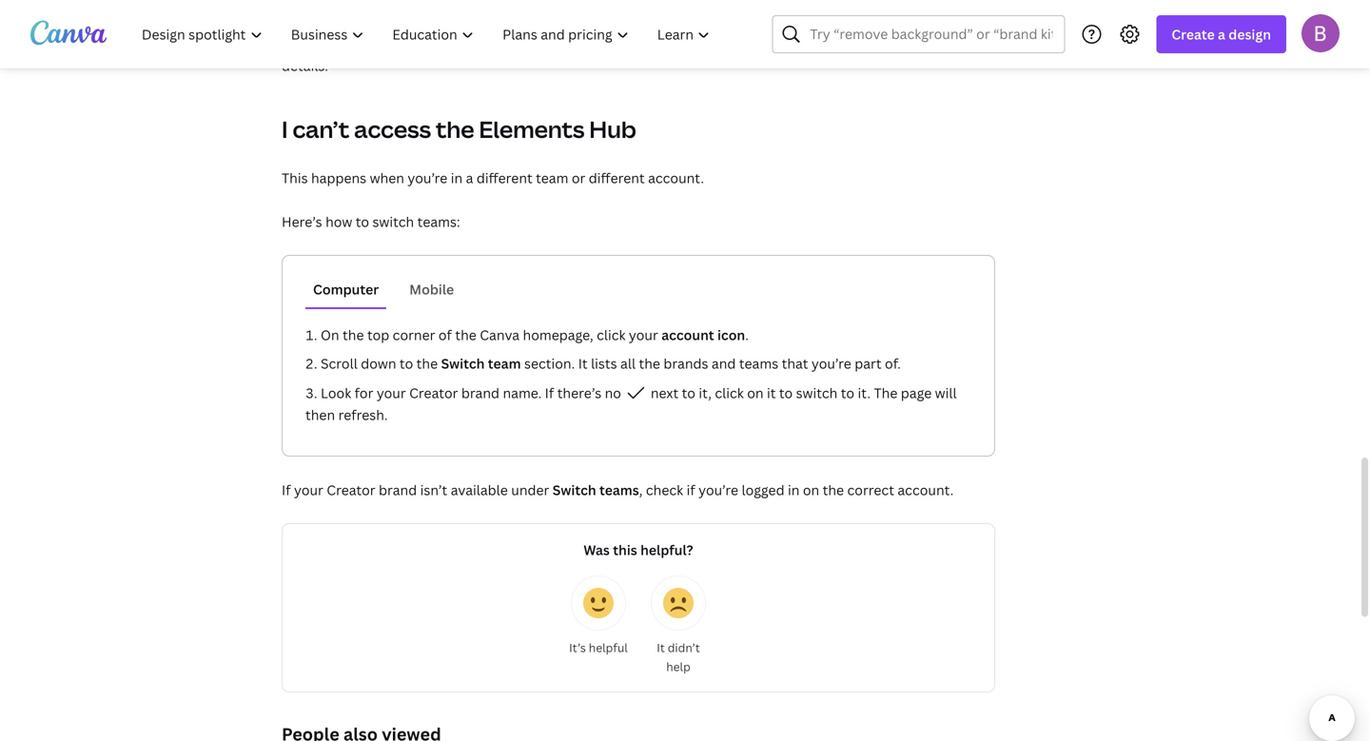 Task type: describe. For each thing, give the bounding box(es) containing it.
it's
[[569, 640, 586, 656]]

to left it.
[[841, 384, 855, 402]]

metadata.
[[564, 36, 630, 54]]

mobile
[[409, 280, 454, 298]]

it,
[[699, 384, 712, 402]]

access
[[354, 114, 431, 145]]

on the top corner of the canva homepage, click your account icon .
[[321, 326, 749, 344]]

0 horizontal spatial it
[[578, 354, 588, 373]]

i can't access the elements hub
[[282, 114, 636, 145]]

all
[[620, 354, 636, 373]]

the inside click or tap to select an element to input its metadata. select multiple items if you want to give them the same details.
[[929, 36, 950, 54]]

was this helpful?
[[584, 541, 693, 559]]

it's helpful
[[569, 640, 628, 656]]

happens
[[311, 169, 367, 187]]

the right on
[[343, 326, 364, 344]]

you
[[784, 36, 808, 54]]

it.
[[858, 384, 871, 402]]

hub
[[589, 114, 636, 145]]

1 vertical spatial teams
[[599, 481, 639, 499]]

that
[[782, 354, 808, 373]]

1 horizontal spatial creator
[[409, 384, 458, 402]]

isn't
[[420, 481, 448, 499]]

this happens when you're in a different team or different account.
[[282, 169, 704, 187]]

1 vertical spatial your
[[377, 384, 406, 402]]

click
[[282, 36, 313, 54]]

the
[[874, 384, 898, 402]]

details.
[[282, 57, 328, 75]]

1 horizontal spatial if
[[545, 384, 554, 402]]

an
[[416, 36, 432, 54]]

want
[[811, 36, 842, 54]]

will
[[935, 384, 957, 402]]

,
[[639, 481, 643, 499]]

the left correct
[[823, 481, 844, 499]]

part
[[855, 354, 882, 373]]

can't
[[293, 114, 349, 145]]

1 horizontal spatial or
[[572, 169, 586, 187]]

next to it, click on it to switch to it. the page will then refresh.
[[305, 384, 957, 424]]

when
[[370, 169, 404, 187]]

look for your creator brand name. if there's no
[[321, 384, 625, 402]]

1 vertical spatial account.
[[898, 481, 954, 499]]

refresh.
[[338, 406, 388, 424]]

help
[[666, 659, 691, 675]]

0 vertical spatial teams
[[739, 354, 779, 373]]

if your creator brand isn't available under switch teams , check if you're logged in on the correct account.
[[282, 481, 954, 499]]

a inside dropdown button
[[1218, 25, 1226, 43]]

computer
[[313, 280, 379, 298]]

here's how to switch teams:
[[282, 213, 460, 231]]

corner
[[393, 326, 435, 344]]

2 vertical spatial your
[[294, 481, 323, 499]]

0 horizontal spatial if
[[687, 481, 695, 499]]

homepage,
[[523, 326, 593, 344]]

canva
[[480, 326, 520, 344]]

same
[[953, 36, 987, 54]]

if inside click or tap to select an element to input its metadata. select multiple items if you want to give them the same details.
[[772, 36, 781, 54]]

didn't
[[668, 640, 700, 656]]

name.
[[503, 384, 542, 402]]

check
[[646, 481, 683, 499]]

here's
[[282, 213, 322, 231]]

the down corner at the left top
[[416, 354, 438, 373]]

i
[[282, 114, 288, 145]]

them
[[892, 36, 925, 54]]

tap
[[333, 36, 354, 54]]

multiple
[[677, 36, 730, 54]]

bob builder image
[[1302, 14, 1340, 52]]

0 horizontal spatial a
[[466, 169, 473, 187]]

🙂 image
[[583, 588, 614, 619]]

scroll
[[321, 354, 358, 373]]

to right tap
[[358, 36, 371, 54]]

icon
[[717, 326, 745, 344]]

1 vertical spatial in
[[788, 481, 800, 499]]

create a design
[[1172, 25, 1271, 43]]

it
[[767, 384, 776, 402]]

0 horizontal spatial if
[[282, 481, 291, 499]]

teams:
[[417, 213, 460, 231]]



Task type: locate. For each thing, give the bounding box(es) containing it.
1 horizontal spatial if
[[772, 36, 781, 54]]

1 vertical spatial on
[[803, 481, 819, 499]]

this
[[282, 169, 308, 187]]

1 vertical spatial if
[[282, 481, 291, 499]]

2 horizontal spatial you're
[[812, 354, 851, 373]]

switch inside 'next to it, click on it to switch to it. the page will then refresh.'
[[796, 384, 838, 402]]

2 different from the left
[[589, 169, 645, 187]]

switch down that
[[796, 384, 838, 402]]

switch
[[373, 213, 414, 231], [796, 384, 838, 402]]

element
[[435, 36, 488, 54]]

on
[[747, 384, 764, 402], [803, 481, 819, 499]]

0 horizontal spatial on
[[747, 384, 764, 402]]

create
[[1172, 25, 1215, 43]]

it didn't help
[[657, 640, 700, 675]]

1 horizontal spatial switch
[[796, 384, 838, 402]]

0 vertical spatial team
[[536, 169, 569, 187]]

0 vertical spatial it
[[578, 354, 588, 373]]

1 horizontal spatial team
[[536, 169, 569, 187]]

click up the scroll down to the switch team section. it lists all the brands and teams that you're part of.
[[597, 326, 626, 344]]

click inside 'next to it, click on it to switch to it. the page will then refresh.'
[[715, 384, 744, 402]]

the right all
[[639, 354, 660, 373]]

you're left logged
[[699, 481, 738, 499]]

was
[[584, 541, 610, 559]]

it left didn't
[[657, 640, 665, 656]]

team
[[536, 169, 569, 187], [488, 354, 521, 373]]

switch down when
[[373, 213, 414, 231]]

1 horizontal spatial you're
[[699, 481, 738, 499]]

1 horizontal spatial teams
[[739, 354, 779, 373]]

1 horizontal spatial in
[[788, 481, 800, 499]]

0 vertical spatial or
[[316, 36, 330, 54]]

if
[[772, 36, 781, 54], [687, 481, 695, 499]]

or inside click or tap to select an element to input its metadata. select multiple items if you want to give them the same details.
[[316, 36, 330, 54]]

1 horizontal spatial it
[[657, 640, 665, 656]]

for
[[355, 384, 373, 402]]

1 vertical spatial team
[[488, 354, 521, 373]]

1 vertical spatial switch
[[553, 481, 596, 499]]

page
[[901, 384, 932, 402]]

click right it,
[[715, 384, 744, 402]]

on inside 'next to it, click on it to switch to it. the page will then refresh.'
[[747, 384, 764, 402]]

the right them
[[929, 36, 950, 54]]

your right for
[[377, 384, 406, 402]]

in right logged
[[788, 481, 800, 499]]

in up teams:
[[451, 169, 463, 187]]

different down elements at the top left of the page
[[477, 169, 533, 187]]

lists
[[591, 354, 617, 373]]

teams down .
[[739, 354, 779, 373]]

logged
[[742, 481, 785, 499]]

down
[[361, 354, 396, 373]]

helpful?
[[641, 541, 693, 559]]

😔 image
[[663, 588, 694, 619]]

your down then
[[294, 481, 323, 499]]

click or tap to select an element to input its metadata. select multiple items if you want to give them the same details.
[[282, 36, 987, 75]]

0 vertical spatial your
[[629, 326, 658, 344]]

select
[[633, 36, 673, 54]]

the up this happens when you're in a different team or different account.
[[436, 114, 474, 145]]

how
[[326, 213, 352, 231]]

no
[[605, 384, 621, 402]]

0 horizontal spatial or
[[316, 36, 330, 54]]

switch right under
[[553, 481, 596, 499]]

0 horizontal spatial creator
[[327, 481, 375, 499]]

elements
[[479, 114, 585, 145]]

0 vertical spatial in
[[451, 169, 463, 187]]

account.
[[648, 169, 704, 187], [898, 481, 954, 499]]

switch up look for your creator brand name. if there's no
[[441, 354, 485, 373]]

its
[[545, 36, 561, 54]]

0 vertical spatial a
[[1218, 25, 1226, 43]]

0 vertical spatial if
[[772, 36, 781, 54]]

1 vertical spatial you're
[[812, 354, 851, 373]]

you're right when
[[408, 169, 448, 187]]

1 different from the left
[[477, 169, 533, 187]]

creator
[[409, 384, 458, 402], [327, 481, 375, 499]]

you're right that
[[812, 354, 851, 373]]

to left 'give'
[[846, 36, 859, 54]]

1 vertical spatial switch
[[796, 384, 838, 402]]

0 vertical spatial account.
[[648, 169, 704, 187]]

to right down
[[400, 354, 413, 373]]

design
[[1229, 25, 1271, 43]]

on
[[321, 326, 339, 344]]

mobile button
[[402, 271, 462, 307]]

teams left check
[[599, 481, 639, 499]]

or left tap
[[316, 36, 330, 54]]

0 horizontal spatial you're
[[408, 169, 448, 187]]

.
[[745, 326, 749, 344]]

1 horizontal spatial different
[[589, 169, 645, 187]]

0 vertical spatial if
[[545, 384, 554, 402]]

1 horizontal spatial click
[[715, 384, 744, 402]]

creator down refresh.
[[327, 481, 375, 499]]

if left you
[[772, 36, 781, 54]]

0 horizontal spatial switch
[[441, 354, 485, 373]]

brands
[[664, 354, 708, 373]]

on left it
[[747, 384, 764, 402]]

items
[[733, 36, 769, 54]]

0 horizontal spatial teams
[[599, 481, 639, 499]]

create a design button
[[1157, 15, 1287, 53]]

scroll down to the switch team section. it lists all the brands and teams that you're part of.
[[321, 354, 901, 373]]

brand left isn't
[[379, 481, 417, 499]]

0 vertical spatial switch
[[441, 354, 485, 373]]

0 horizontal spatial click
[[597, 326, 626, 344]]

1 vertical spatial if
[[687, 481, 695, 499]]

0 horizontal spatial different
[[477, 169, 533, 187]]

your up all
[[629, 326, 658, 344]]

account
[[662, 326, 714, 344]]

to left it,
[[682, 384, 696, 402]]

0 horizontal spatial your
[[294, 481, 323, 499]]

then
[[305, 406, 335, 424]]

1 horizontal spatial brand
[[461, 384, 500, 402]]

teams
[[739, 354, 779, 373], [599, 481, 639, 499]]

0 vertical spatial brand
[[461, 384, 500, 402]]

1 vertical spatial it
[[657, 640, 665, 656]]

in
[[451, 169, 463, 187], [788, 481, 800, 499]]

team down canva
[[488, 354, 521, 373]]

1 horizontal spatial a
[[1218, 25, 1226, 43]]

next
[[651, 384, 679, 402]]

to left input
[[491, 36, 505, 54]]

of
[[439, 326, 452, 344]]

to
[[358, 36, 371, 54], [491, 36, 505, 54], [846, 36, 859, 54], [356, 213, 369, 231], [400, 354, 413, 373], [682, 384, 696, 402], [779, 384, 793, 402], [841, 384, 855, 402]]

correct
[[847, 481, 894, 499]]

0 vertical spatial on
[[747, 384, 764, 402]]

a
[[1218, 25, 1226, 43], [466, 169, 473, 187]]

this
[[613, 541, 637, 559]]

1 horizontal spatial on
[[803, 481, 819, 499]]

1 vertical spatial creator
[[327, 481, 375, 499]]

input
[[508, 36, 542, 54]]

0 horizontal spatial switch
[[373, 213, 414, 231]]

or down elements at the top left of the page
[[572, 169, 586, 187]]

or
[[316, 36, 330, 54], [572, 169, 586, 187]]

top
[[367, 326, 389, 344]]

it left 'lists'
[[578, 354, 588, 373]]

computer button
[[305, 271, 387, 307]]

give
[[863, 36, 889, 54]]

click
[[597, 326, 626, 344], [715, 384, 744, 402]]

different
[[477, 169, 533, 187], [589, 169, 645, 187]]

0 vertical spatial you're
[[408, 169, 448, 187]]

0 horizontal spatial account.
[[648, 169, 704, 187]]

1 horizontal spatial switch
[[553, 481, 596, 499]]

1 vertical spatial click
[[715, 384, 744, 402]]

different down hub
[[589, 169, 645, 187]]

the right of
[[455, 326, 477, 344]]

team down elements at the top left of the page
[[536, 169, 569, 187]]

1 horizontal spatial account.
[[898, 481, 954, 499]]

1 horizontal spatial your
[[377, 384, 406, 402]]

section.
[[524, 354, 575, 373]]

of.
[[885, 354, 901, 373]]

2 vertical spatial you're
[[699, 481, 738, 499]]

under
[[511, 481, 549, 499]]

1 vertical spatial or
[[572, 169, 586, 187]]

2 horizontal spatial your
[[629, 326, 658, 344]]

look
[[321, 384, 351, 402]]

Try "remove background" or "brand kit" search field
[[810, 16, 1053, 52]]

1 vertical spatial brand
[[379, 481, 417, 499]]

to right how
[[356, 213, 369, 231]]

switch
[[441, 354, 485, 373], [553, 481, 596, 499]]

to right it
[[779, 384, 793, 402]]

0 horizontal spatial in
[[451, 169, 463, 187]]

select
[[374, 36, 413, 54]]

and
[[712, 354, 736, 373]]

brand
[[461, 384, 500, 402], [379, 481, 417, 499]]

a left the design
[[1218, 25, 1226, 43]]

there's
[[557, 384, 602, 402]]

0 horizontal spatial team
[[488, 354, 521, 373]]

if right check
[[687, 481, 695, 499]]

creator down of
[[409, 384, 458, 402]]

a down i can't access the elements hub
[[466, 169, 473, 187]]

helpful
[[589, 640, 628, 656]]

you're
[[408, 169, 448, 187], [812, 354, 851, 373], [699, 481, 738, 499]]

0 horizontal spatial brand
[[379, 481, 417, 499]]

1 vertical spatial a
[[466, 169, 473, 187]]

0 vertical spatial switch
[[373, 213, 414, 231]]

the
[[929, 36, 950, 54], [436, 114, 474, 145], [343, 326, 364, 344], [455, 326, 477, 344], [416, 354, 438, 373], [639, 354, 660, 373], [823, 481, 844, 499]]

available
[[451, 481, 508, 499]]

it inside it didn't help
[[657, 640, 665, 656]]

brand left 'name.' at the bottom of the page
[[461, 384, 500, 402]]

0 vertical spatial creator
[[409, 384, 458, 402]]

on right logged
[[803, 481, 819, 499]]

0 vertical spatial click
[[597, 326, 626, 344]]

top level navigation element
[[129, 15, 726, 53]]



Task type: vqa. For each thing, say whether or not it's contained in the screenshot.
the if your creator brand isn't available under switch teams , check if you're logged in on the correct account.
yes



